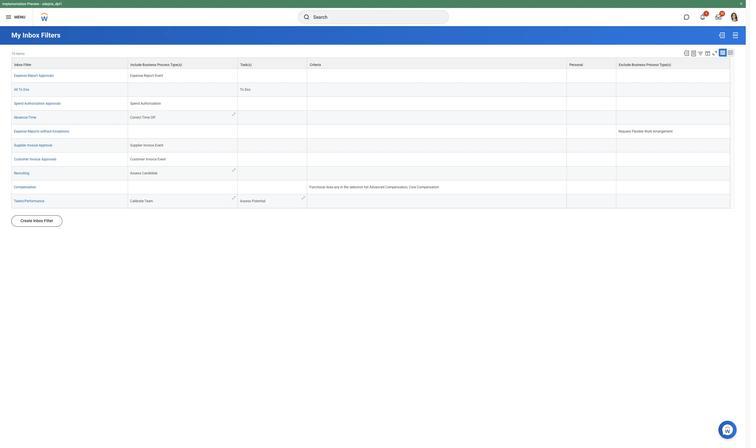 Task type: vqa. For each thing, say whether or not it's contained in the screenshot.
the right Supplier
yes



Task type: describe. For each thing, give the bounding box(es) containing it.
exceptions
[[53, 130, 69, 133]]

absence/time link
[[14, 116, 36, 120]]

correct time off cell
[[128, 111, 238, 125]]

33
[[721, 12, 724, 15]]

without
[[40, 130, 52, 133]]

table image
[[720, 50, 726, 55]]

toolbar inside the my inbox filters main content
[[681, 49, 735, 58]]

my
[[11, 31, 21, 39]]

customer invoice approvals link
[[14, 157, 56, 161]]

flexible
[[632, 130, 644, 133]]

customer invoice approvals
[[14, 157, 56, 161]]

criteria column header
[[307, 58, 567, 69]]

process for exclude business process type(s)
[[647, 63, 659, 67]]

grow image for calibrate team
[[232, 196, 236, 200]]

filter inside popup button
[[23, 63, 31, 67]]

filter inside 'button'
[[44, 219, 53, 223]]

inbox inside popup button
[[14, 63, 23, 67]]

grow image for correct time off
[[232, 112, 236, 116]]

1 compensation from the left
[[14, 185, 36, 189]]

grow image for assess potential
[[301, 196, 306, 200]]

correct time off
[[130, 116, 155, 120]]

inbox for create
[[33, 219, 43, 223]]

view printable version (pdf) image
[[733, 32, 739, 39]]

selection
[[350, 185, 363, 189]]

team
[[145, 199, 153, 203]]

work
[[645, 130, 652, 133]]

create inbox filter
[[20, 219, 53, 223]]

off
[[151, 116, 155, 120]]

row containing expense report approvals
[[11, 69, 731, 83]]

candidate
[[142, 171, 158, 175]]

compensation link
[[14, 185, 36, 189]]

request
[[619, 130, 631, 133]]

process for include business process type(s)
[[157, 63, 170, 67]]

task(s) button
[[238, 58, 307, 69]]

row containing all to dos
[[11, 83, 731, 97]]

supplier invoice approval
[[14, 143, 52, 147]]

calibrate team cell
[[128, 194, 238, 208]]

authorization for spend authorization approvals
[[24, 102, 45, 106]]

expense report approvals link
[[14, 74, 54, 78]]

close environment banner image
[[740, 2, 743, 5]]

expense reports without exceptions link
[[14, 130, 69, 133]]

approval
[[39, 143, 52, 147]]

expand table image
[[728, 50, 734, 55]]

correct
[[130, 116, 141, 120]]

row containing customer invoice approvals
[[11, 153, 731, 167]]

Search Workday  search field
[[313, 11, 437, 23]]

items
[[16, 52, 25, 56]]

10 items
[[11, 52, 25, 56]]

report for event
[[144, 74, 154, 78]]

spend authorization approvals link
[[14, 102, 61, 106]]

functional area any in the selection list advanced compensation, core compensation
[[310, 185, 439, 189]]

inbox large image
[[716, 14, 722, 20]]

task(s)
[[240, 63, 252, 67]]

event for expense report event
[[155, 74, 163, 78]]

customer invoice event
[[130, 157, 166, 161]]

spend authorization approvals
[[14, 102, 61, 106]]

event for supplier invoice event
[[155, 143, 163, 147]]

reports
[[28, 130, 39, 133]]

arrangement
[[653, 130, 673, 133]]

export to worksheets image
[[691, 50, 698, 57]]

any
[[334, 185, 340, 189]]

invoice for supplier invoice approval
[[27, 143, 38, 147]]

expense for expense reports without exceptions
[[14, 130, 27, 133]]

advanced
[[370, 185, 385, 189]]

customer for customer invoice event
[[130, 157, 145, 161]]

create inbox filter button
[[11, 215, 62, 227]]

include business process type(s)
[[131, 63, 182, 67]]

filters
[[41, 31, 60, 39]]

include
[[131, 63, 142, 67]]

business for include
[[143, 63, 156, 67]]

to dos
[[240, 88, 251, 92]]

row containing expense reports without exceptions
[[11, 125, 731, 139]]

assess for assess potential
[[240, 199, 251, 203]]

33 button
[[713, 11, 725, 23]]

preview
[[27, 2, 39, 6]]

expense report approvals
[[14, 74, 54, 78]]

expense reports without exceptions
[[14, 130, 69, 133]]

type(s) for exclude business process type(s)
[[660, 63, 671, 67]]

supplier for supplier invoice approval
[[14, 143, 26, 147]]

inbox filter
[[14, 63, 31, 67]]

row containing inbox filter
[[11, 58, 731, 69]]

export to excel image for my inbox filters
[[719, 32, 726, 39]]



Task type: locate. For each thing, give the bounding box(es) containing it.
0 vertical spatial filter
[[23, 63, 31, 67]]

1 horizontal spatial to
[[240, 88, 244, 92]]

0 horizontal spatial dos
[[23, 88, 29, 92]]

supplier invoice event
[[130, 143, 163, 147]]

authorization for spend authorization
[[141, 102, 161, 106]]

3 row from the top
[[11, 83, 731, 97]]

customer for customer invoice approvals
[[14, 157, 29, 161]]

2 report from the left
[[144, 74, 154, 78]]

1 vertical spatial event
[[155, 143, 163, 147]]

customer
[[14, 157, 29, 161], [130, 157, 145, 161]]

2 vertical spatial event
[[158, 157, 166, 161]]

type(s) inside the include business process type(s) popup button
[[171, 63, 182, 67]]

profile logan mcneil image
[[730, 13, 739, 23]]

absence/time
[[14, 116, 36, 120]]

2 type(s) from the left
[[660, 63, 671, 67]]

my inbox filters main content
[[0, 26, 746, 235]]

0 vertical spatial inbox
[[22, 31, 39, 39]]

filter
[[23, 63, 31, 67], [44, 219, 53, 223]]

expense down inbox filter
[[14, 74, 27, 78]]

grow image inside correct time off cell
[[232, 112, 236, 116]]

invoice
[[27, 143, 38, 147], [143, 143, 154, 147], [30, 157, 40, 161], [146, 157, 157, 161]]

1 horizontal spatial dos
[[245, 88, 251, 92]]

1 vertical spatial filter
[[44, 219, 53, 223]]

1 horizontal spatial grow image
[[301, 196, 306, 200]]

1 customer from the left
[[14, 157, 29, 161]]

expense down "include"
[[130, 74, 143, 78]]

0 horizontal spatial filter
[[23, 63, 31, 67]]

10
[[11, 52, 15, 56]]

0 horizontal spatial business
[[143, 63, 156, 67]]

click to view/edit grid preferences image
[[705, 50, 711, 56]]

0 horizontal spatial assess
[[130, 171, 141, 175]]

assess inside assess candidate cell
[[130, 171, 141, 175]]

customer up recruiting
[[14, 157, 29, 161]]

notifications large image
[[700, 14, 706, 20]]

invoice for customer invoice approvals
[[30, 157, 40, 161]]

adeptai_dpt1
[[42, 2, 62, 6]]

invoice down supplier invoice approval
[[30, 157, 40, 161]]

1 spend from the left
[[14, 102, 24, 106]]

0 vertical spatial export to excel image
[[719, 32, 726, 39]]

event for customer invoice event
[[158, 157, 166, 161]]

1 horizontal spatial export to excel image
[[719, 32, 726, 39]]

5 row from the top
[[11, 111, 731, 125]]

2 compensation from the left
[[417, 185, 439, 189]]

filter right create
[[44, 219, 53, 223]]

0 vertical spatial grow image
[[232, 112, 236, 116]]

0 horizontal spatial customer
[[14, 157, 29, 161]]

spend down all
[[14, 102, 24, 106]]

menu button
[[0, 8, 33, 26]]

2 vertical spatial inbox
[[33, 219, 43, 223]]

justify image
[[5, 14, 12, 20]]

to right all
[[19, 88, 22, 92]]

supplier up customer invoice event
[[130, 143, 143, 147]]

inbox inside 'button'
[[33, 219, 43, 223]]

1 row from the top
[[11, 58, 731, 69]]

2 process from the left
[[647, 63, 659, 67]]

all to dos link
[[14, 88, 29, 92]]

compensation down recruiting
[[14, 185, 36, 189]]

type(s) inside exclude business process type(s) popup button
[[660, 63, 671, 67]]

spend for spend authorization approvals
[[14, 102, 24, 106]]

report
[[28, 74, 38, 78], [144, 74, 154, 78]]

2 vertical spatial approvals
[[41, 157, 56, 161]]

dos
[[23, 88, 29, 92], [245, 88, 251, 92]]

event down supplier invoice event
[[158, 157, 166, 161]]

export to excel image
[[719, 32, 726, 39], [684, 50, 690, 56]]

0 horizontal spatial authorization
[[24, 102, 45, 106]]

functional
[[310, 185, 326, 189]]

7 row from the top
[[11, 139, 731, 153]]

assess
[[130, 171, 141, 175], [240, 199, 251, 203]]

grow image
[[232, 168, 236, 172], [301, 196, 306, 200]]

exclude
[[619, 63, 631, 67]]

grow image inside assess candidate cell
[[232, 168, 236, 172]]

criteria button
[[307, 58, 567, 69]]

2 spend from the left
[[130, 102, 140, 106]]

approvals for expense report approvals
[[39, 74, 54, 78]]

1 horizontal spatial customer
[[130, 157, 145, 161]]

event
[[155, 74, 163, 78], [155, 143, 163, 147], [158, 157, 166, 161]]

row containing absence/time
[[11, 111, 731, 125]]

4 row from the top
[[11, 97, 731, 111]]

row containing spend authorization approvals
[[11, 97, 731, 111]]

talent/performance
[[14, 199, 44, 203]]

all to dos
[[14, 88, 29, 92]]

menu
[[14, 15, 25, 19]]

export to excel image left view printable version (pdf) image
[[719, 32, 726, 39]]

potential
[[252, 199, 266, 203]]

inbox right my
[[22, 31, 39, 39]]

assess left potential
[[240, 199, 251, 203]]

1 vertical spatial approvals
[[46, 102, 61, 106]]

authorization up 'off' on the top
[[141, 102, 161, 106]]

1 authorization from the left
[[24, 102, 45, 106]]

2 row from the top
[[11, 69, 731, 83]]

row containing compensation
[[11, 180, 731, 194]]

all
[[14, 88, 18, 92]]

area
[[326, 185, 333, 189]]

my inbox filters
[[11, 31, 60, 39]]

0 horizontal spatial to
[[19, 88, 22, 92]]

0 vertical spatial event
[[155, 74, 163, 78]]

0 horizontal spatial compensation
[[14, 185, 36, 189]]

invoice left approval
[[27, 143, 38, 147]]

approvals
[[39, 74, 54, 78], [46, 102, 61, 106], [41, 157, 56, 161]]

expense for expense report approvals
[[14, 74, 27, 78]]

criteria
[[310, 63, 321, 67]]

10 row from the top
[[11, 180, 731, 194]]

assess potential
[[240, 199, 266, 203]]

row containing supplier invoice approval
[[11, 139, 731, 153]]

6 row from the top
[[11, 125, 731, 139]]

1 button
[[697, 11, 710, 23]]

task(s) column header
[[238, 58, 307, 69]]

1 to from the left
[[19, 88, 22, 92]]

8 row from the top
[[11, 153, 731, 167]]

spend up correct
[[130, 102, 140, 106]]

invoice up customer invoice event
[[143, 143, 154, 147]]

1 vertical spatial export to excel image
[[684, 50, 690, 56]]

recruiting
[[14, 171, 29, 175]]

export to excel image for 10 items
[[684, 50, 690, 56]]

supplier for supplier invoice event
[[130, 143, 143, 147]]

toolbar
[[681, 49, 735, 58]]

1 horizontal spatial type(s)
[[660, 63, 671, 67]]

report down the include business process type(s)
[[144, 74, 154, 78]]

supplier up customer invoice approvals
[[14, 143, 26, 147]]

1 horizontal spatial spend
[[130, 102, 140, 106]]

1 horizontal spatial authorization
[[141, 102, 161, 106]]

grow image
[[232, 112, 236, 116], [232, 196, 236, 200]]

inbox right create
[[33, 219, 43, 223]]

1 grow image from the top
[[232, 112, 236, 116]]

business right exclude
[[632, 63, 646, 67]]

0 vertical spatial grow image
[[232, 168, 236, 172]]

assess inside cell
[[240, 199, 251, 203]]

request flexible work arrangement
[[619, 130, 673, 133]]

dos down task(s)
[[245, 88, 251, 92]]

1 dos from the left
[[23, 88, 29, 92]]

authorization
[[24, 102, 45, 106], [141, 102, 161, 106]]

1 vertical spatial grow image
[[301, 196, 306, 200]]

1 business from the left
[[143, 63, 156, 67]]

type(s) for include business process type(s)
[[171, 63, 182, 67]]

expense report event
[[130, 74, 163, 78]]

2 grow image from the top
[[232, 196, 236, 200]]

2 supplier from the left
[[130, 143, 143, 147]]

1 process from the left
[[157, 63, 170, 67]]

spend for spend authorization
[[130, 102, 140, 106]]

include business process type(s) button
[[128, 58, 238, 69]]

supplier invoice approval link
[[14, 143, 52, 147]]

type(s)
[[171, 63, 182, 67], [660, 63, 671, 67]]

invoice for supplier invoice event
[[143, 143, 154, 147]]

time
[[142, 116, 150, 120]]

inbox filter button
[[12, 58, 128, 69]]

dos right all
[[23, 88, 29, 92]]

1 horizontal spatial filter
[[44, 219, 53, 223]]

1 report from the left
[[28, 74, 38, 78]]

assess potential cell
[[238, 194, 307, 208]]

1 horizontal spatial supplier
[[130, 143, 143, 147]]

0 horizontal spatial supplier
[[14, 143, 26, 147]]

compensation right core
[[417, 185, 439, 189]]

supplier
[[14, 143, 26, 147], [130, 143, 143, 147]]

grow image for assess candidate
[[232, 168, 236, 172]]

row containing talent/performance
[[11, 194, 731, 208]]

compensation
[[14, 185, 36, 189], [417, 185, 439, 189]]

9 row from the top
[[11, 167, 731, 180]]

implementation preview -   adeptai_dpt1
[[2, 2, 62, 6]]

inbox for my
[[22, 31, 39, 39]]

0 horizontal spatial grow image
[[232, 168, 236, 172]]

expense
[[14, 74, 27, 78], [130, 74, 143, 78], [14, 130, 27, 133]]

business
[[143, 63, 156, 67], [632, 63, 646, 67]]

report for approvals
[[28, 74, 38, 78]]

process right exclude
[[647, 63, 659, 67]]

personal button
[[567, 58, 616, 69]]

1
[[706, 12, 707, 15]]

assess left candidate
[[130, 171, 141, 175]]

authorization up absence/time
[[24, 102, 45, 106]]

exclude business process type(s)
[[619, 63, 671, 67]]

calibrate
[[130, 199, 144, 203]]

report down inbox filter
[[28, 74, 38, 78]]

event up customer invoice event
[[155, 143, 163, 147]]

talent/performance link
[[14, 199, 44, 203]]

invoice up candidate
[[146, 157, 157, 161]]

select to filter grid data image
[[698, 50, 704, 56]]

1 horizontal spatial assess
[[240, 199, 251, 203]]

2 authorization from the left
[[141, 102, 161, 106]]

1 type(s) from the left
[[171, 63, 182, 67]]

0 horizontal spatial process
[[157, 63, 170, 67]]

in
[[340, 185, 343, 189]]

implementation
[[2, 2, 26, 6]]

0 vertical spatial approvals
[[39, 74, 54, 78]]

row containing recruiting
[[11, 167, 731, 180]]

approvals for customer invoice approvals
[[41, 157, 56, 161]]

compensation,
[[386, 185, 408, 189]]

grow image inside the assess potential cell
[[301, 196, 306, 200]]

business for exclude
[[632, 63, 646, 67]]

personal
[[570, 63, 583, 67]]

create
[[20, 219, 32, 223]]

expense for expense report event
[[130, 74, 143, 78]]

export to excel image left export to worksheets icon
[[684, 50, 690, 56]]

11 row from the top
[[11, 194, 731, 208]]

1 horizontal spatial report
[[144, 74, 154, 78]]

event down the include business process type(s)
[[155, 74, 163, 78]]

business up expense report event
[[143, 63, 156, 67]]

customer up assess candidate
[[130, 157, 145, 161]]

the
[[344, 185, 349, 189]]

0 horizontal spatial report
[[28, 74, 38, 78]]

exclude business process type(s) button
[[617, 58, 730, 69]]

0 horizontal spatial type(s)
[[171, 63, 182, 67]]

approvals for spend authorization approvals
[[46, 102, 61, 106]]

1 horizontal spatial compensation
[[417, 185, 439, 189]]

2 to from the left
[[240, 88, 244, 92]]

expense left reports
[[14, 130, 27, 133]]

process up expense report event
[[157, 63, 170, 67]]

-
[[40, 2, 41, 6]]

calibrate team
[[130, 199, 153, 203]]

inbox down 10 items
[[14, 63, 23, 67]]

2 business from the left
[[632, 63, 646, 67]]

spend
[[14, 102, 24, 106], [130, 102, 140, 106]]

core
[[409, 185, 416, 189]]

search image
[[303, 14, 310, 20]]

row
[[11, 58, 731, 69], [11, 69, 731, 83], [11, 83, 731, 97], [11, 97, 731, 111], [11, 111, 731, 125], [11, 125, 731, 139], [11, 139, 731, 153], [11, 153, 731, 167], [11, 167, 731, 180], [11, 180, 731, 194], [11, 194, 731, 208]]

grow image inside calibrate team cell
[[232, 196, 236, 200]]

1 horizontal spatial process
[[647, 63, 659, 67]]

assess candidate cell
[[128, 167, 238, 180]]

filter up expense report approvals
[[23, 63, 31, 67]]

1 horizontal spatial business
[[632, 63, 646, 67]]

menu banner
[[0, 0, 746, 26]]

1 vertical spatial grow image
[[232, 196, 236, 200]]

to down task(s)
[[240, 88, 244, 92]]

1 vertical spatial inbox
[[14, 63, 23, 67]]

spend authorization
[[130, 102, 161, 106]]

to
[[19, 88, 22, 92], [240, 88, 244, 92]]

fullscreen image
[[712, 50, 718, 56]]

0 vertical spatial assess
[[130, 171, 141, 175]]

0 horizontal spatial spend
[[14, 102, 24, 106]]

invoice for customer invoice event
[[146, 157, 157, 161]]

inbox
[[22, 31, 39, 39], [14, 63, 23, 67], [33, 219, 43, 223]]

list
[[364, 185, 369, 189]]

2 customer from the left
[[130, 157, 145, 161]]

assess candidate
[[130, 171, 158, 175]]

1 vertical spatial assess
[[240, 199, 251, 203]]

1 supplier from the left
[[14, 143, 26, 147]]

assess for assess candidate
[[130, 171, 141, 175]]

recruiting link
[[14, 171, 29, 175]]

0 horizontal spatial export to excel image
[[684, 50, 690, 56]]

2 dos from the left
[[245, 88, 251, 92]]

cell
[[238, 69, 307, 83], [307, 69, 567, 83], [567, 69, 617, 83], [617, 69, 731, 83], [128, 83, 238, 97], [307, 83, 567, 97], [567, 83, 617, 97], [617, 83, 731, 97], [238, 97, 307, 111], [307, 97, 567, 111], [567, 97, 617, 111], [617, 97, 731, 111], [238, 111, 307, 125], [307, 111, 567, 125], [567, 111, 617, 125], [617, 111, 731, 125], [128, 125, 238, 139], [238, 125, 307, 139], [307, 125, 567, 139], [567, 125, 617, 139], [238, 139, 307, 153], [307, 139, 567, 153], [567, 139, 617, 153], [617, 139, 731, 153], [238, 153, 307, 167], [307, 153, 567, 167], [567, 153, 617, 167], [617, 153, 731, 167], [238, 167, 307, 180], [307, 167, 567, 180], [567, 167, 617, 180], [617, 167, 731, 180], [128, 180, 238, 194], [238, 180, 307, 194], [567, 180, 617, 194], [617, 180, 731, 194], [307, 194, 567, 208], [567, 194, 617, 208], [617, 194, 731, 208]]



